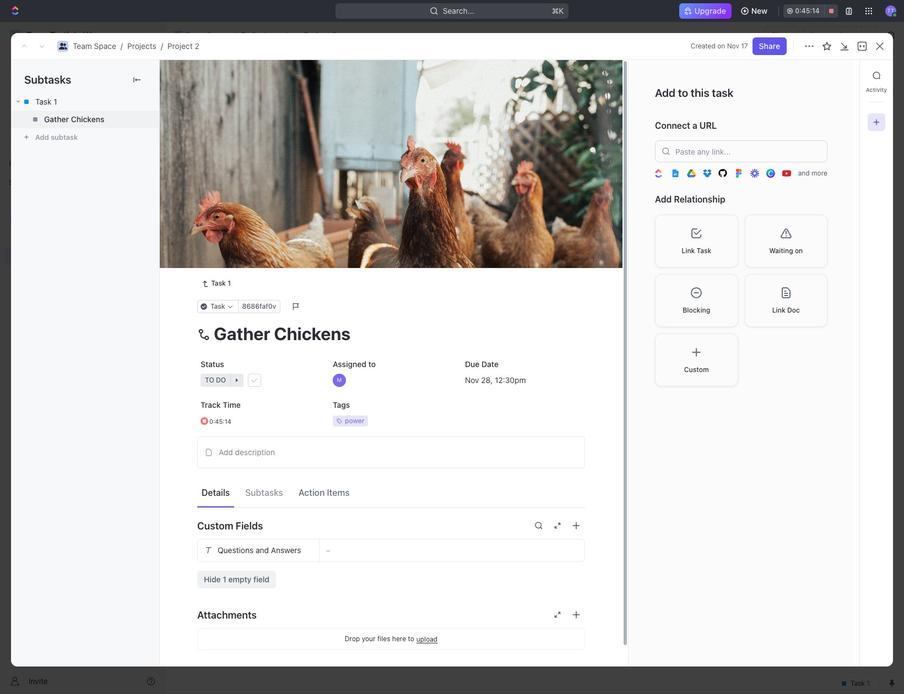 Task type: locate. For each thing, give the bounding box(es) containing it.
1
[[54, 97, 57, 106], [241, 191, 244, 201], [257, 192, 260, 200], [258, 211, 261, 219], [228, 280, 231, 288], [223, 575, 226, 585]]

user group image
[[59, 43, 67, 50], [11, 216, 20, 223]]

user group image up home link
[[59, 43, 67, 50]]

details
[[202, 488, 230, 498]]

new button
[[736, 2, 774, 20]]

0 horizontal spatial projects link
[[127, 41, 156, 51]]

m
[[337, 377, 342, 384]]

here
[[392, 636, 406, 644]]

created on nov 17
[[691, 42, 748, 50]]

track
[[201, 401, 221, 410]]

to inside 'task sidebar content' section
[[678, 87, 688, 99]]

url
[[700, 121, 717, 131]]

1 vertical spatial space
[[94, 41, 116, 51]]

task sidebar content section
[[626, 60, 860, 667]]

nov
[[727, 42, 739, 50], [465, 376, 479, 385]]

0 horizontal spatial add task
[[222, 230, 255, 239]]

1 vertical spatial project 2
[[191, 66, 257, 84]]

blocking
[[683, 306, 710, 315]]

add task for top 'add task' button
[[825, 71, 858, 80]]

projects
[[252, 30, 281, 40], [127, 41, 156, 51]]

list
[[248, 102, 261, 111]]

calendar link
[[279, 99, 314, 114]]

board link
[[203, 99, 227, 114]]

0 vertical spatial hide
[[572, 129, 587, 137]]

task 1
[[35, 97, 57, 106], [222, 191, 244, 201], [211, 280, 231, 288]]

1 vertical spatial add task
[[296, 155, 325, 164]]

0 vertical spatial team
[[185, 30, 204, 40]]

do
[[215, 261, 225, 269], [216, 377, 226, 385]]

to
[[678, 87, 688, 99], [204, 261, 214, 269], [369, 360, 376, 369], [205, 377, 214, 385], [408, 636, 414, 644]]

on right waiting
[[795, 247, 803, 255]]

on inside waiting on dropdown button
[[795, 247, 803, 255]]

to down status
[[205, 377, 214, 385]]

add down "dashboards"
[[35, 133, 49, 142]]

add left relationship on the right
[[655, 195, 672, 205]]

add up the connect
[[655, 87, 676, 99]]

1 horizontal spatial subtasks
[[245, 488, 283, 498]]

0 vertical spatial space
[[206, 30, 229, 40]]

to left this
[[678, 87, 688, 99]]

1 button right task 2
[[248, 210, 263, 221]]

2 vertical spatial add task button
[[217, 228, 259, 241]]

team space
[[185, 30, 229, 40]]

1 vertical spatial do
[[216, 377, 226, 385]]

1 horizontal spatial hide
[[572, 129, 587, 137]]

0:45:14 for 0:45:14 dropdown button
[[209, 418, 231, 425]]

0 vertical spatial add task
[[825, 71, 858, 80]]

do down status
[[216, 377, 226, 385]]

2 vertical spatial add task
[[222, 230, 255, 239]]

task 2
[[222, 211, 246, 220]]

0 horizontal spatial user group image
[[11, 216, 20, 223]]

1 vertical spatial add task button
[[283, 153, 330, 166]]

subtasks up fields
[[245, 488, 283, 498]]

items
[[327, 488, 350, 498]]

1 vertical spatial on
[[795, 247, 803, 255]]

1 horizontal spatial on
[[795, 247, 803, 255]]

task
[[841, 71, 858, 80], [35, 97, 52, 106], [311, 155, 325, 164], [222, 191, 239, 201], [222, 211, 239, 220], [238, 230, 255, 239], [697, 247, 712, 255], [211, 280, 226, 288], [211, 303, 225, 311]]

hide for hide 1 empty field
[[204, 575, 221, 585]]

team right user group image
[[185, 30, 204, 40]]

0 vertical spatial link
[[682, 247, 695, 255]]

0 horizontal spatial hide
[[204, 575, 221, 585]]

fields
[[236, 521, 263, 532]]

0 horizontal spatial task 1 link
[[11, 93, 159, 111]]

1 vertical spatial team
[[73, 41, 92, 51]]

nov 28 , 12:30 pm
[[465, 376, 526, 385]]

progress
[[213, 155, 249, 164]]

to inside drop your files here to upload
[[408, 636, 414, 644]]

link for link doc
[[772, 306, 786, 315]]

1 vertical spatial hide
[[204, 575, 221, 585]]

custom inside dropdown button
[[684, 366, 709, 374]]

⌘k
[[552, 6, 564, 15]]

/
[[234, 30, 236, 40], [286, 30, 288, 40], [121, 41, 123, 51], [161, 41, 163, 51]]

add task down task 2
[[222, 230, 255, 239]]

1 horizontal spatial 0:45:14
[[795, 7, 820, 15]]

0 vertical spatial nov
[[727, 42, 739, 50]]

to inside to do dropdown button
[[205, 377, 214, 385]]

subtasks down home
[[24, 73, 71, 86]]

team up home link
[[73, 41, 92, 51]]

on right created
[[718, 42, 725, 50]]

1 vertical spatial projects
[[127, 41, 156, 51]]

1 vertical spatial nov
[[465, 376, 479, 385]]

nov left 17
[[727, 42, 739, 50]]

custom button
[[655, 334, 738, 387]]

0 vertical spatial task 1 link
[[11, 93, 159, 111]]

0 vertical spatial add task button
[[818, 67, 865, 84]]

home link
[[4, 53, 160, 71]]

1 vertical spatial 1 button
[[248, 210, 263, 221]]

add task button down automations button
[[818, 67, 865, 84]]

space for team space
[[206, 30, 229, 40]]

tags
[[333, 401, 350, 410]]

share right 17
[[759, 41, 780, 51]]

task 1 link up chickens
[[11, 93, 159, 111]]

add task button down task 2
[[217, 228, 259, 241]]

custom fields button
[[197, 513, 585, 540]]

add task down automations button
[[825, 71, 858, 80]]

task 1 link up task dropdown button
[[197, 277, 235, 291]]

1 horizontal spatial and
[[798, 169, 810, 178]]

link for link task
[[682, 247, 695, 255]]

do up task dropdown button
[[215, 261, 225, 269]]

new
[[752, 6, 768, 15]]

share down new button
[[772, 30, 793, 40]]

user group image down spaces
[[11, 216, 20, 223]]

link task button
[[655, 215, 738, 268]]

0:45:14 for 0:45:14 button
[[795, 7, 820, 15]]

1 vertical spatial to do
[[205, 377, 226, 385]]

and inside 'task sidebar content' section
[[798, 169, 810, 178]]

1 horizontal spatial projects
[[252, 30, 281, 40]]

task 1 up task 2
[[222, 191, 244, 201]]

0:45:14 inside dropdown button
[[209, 418, 231, 425]]

add
[[825, 71, 839, 80], [655, 87, 676, 99], [35, 133, 49, 142], [296, 155, 309, 164], [655, 195, 672, 205], [222, 230, 236, 239], [219, 448, 233, 458]]

assigned
[[333, 360, 366, 369]]

0 horizontal spatial add task button
[[217, 228, 259, 241]]

1 vertical spatial custom
[[197, 521, 233, 532]]

connect a url
[[655, 121, 717, 131]]

0:45:14 down the track time
[[209, 418, 231, 425]]

0 horizontal spatial 0:45:14
[[209, 418, 231, 425]]

subtasks
[[24, 73, 71, 86], [245, 488, 283, 498]]

0 horizontal spatial custom
[[197, 521, 233, 532]]

and left answers
[[256, 546, 269, 556]]

1 horizontal spatial team
[[185, 30, 204, 40]]

team for team space / projects / project 2
[[73, 41, 92, 51]]

power button
[[330, 412, 453, 432]]

1 horizontal spatial add task button
[[283, 153, 330, 166]]

0 horizontal spatial on
[[718, 42, 725, 50]]

upload button
[[416, 636, 438, 644]]

custom fields element
[[197, 540, 585, 589]]

to do up task dropdown button
[[204, 261, 225, 269]]

on for waiting
[[795, 247, 803, 255]]

task inside section
[[697, 247, 712, 255]]

1 button down progress
[[247, 191, 262, 202]]

docs
[[26, 95, 45, 104]]

answers
[[271, 546, 301, 556]]

invite
[[29, 677, 48, 686]]

1 vertical spatial task 1 link
[[197, 277, 235, 291]]

0 vertical spatial custom
[[684, 366, 709, 374]]

and
[[798, 169, 810, 178], [256, 546, 269, 556]]

link left the doc
[[772, 306, 786, 315]]

dashboards link
[[4, 110, 160, 127]]

drop
[[345, 636, 360, 644]]

change
[[528, 250, 556, 260]]

projects link
[[238, 29, 284, 42], [127, 41, 156, 51]]

0 horizontal spatial team
[[73, 41, 92, 51]]

custom
[[684, 366, 709, 374], [197, 521, 233, 532]]

0 vertical spatial subtasks
[[24, 73, 71, 86]]

8686faf0v
[[242, 303, 276, 311]]

do inside to do dropdown button
[[216, 377, 226, 385]]

0 vertical spatial on
[[718, 42, 725, 50]]

space right user group image
[[206, 30, 229, 40]]

0:45:14 inside button
[[795, 7, 820, 15]]

0 vertical spatial 0:45:14
[[795, 7, 820, 15]]

activity
[[866, 87, 887, 93]]

add task down calendar
[[296, 155, 325, 164]]

add task
[[825, 71, 858, 80], [296, 155, 325, 164], [222, 230, 255, 239]]

8686faf0v button
[[238, 300, 281, 314]]

0 vertical spatial 1 button
[[247, 191, 262, 202]]

0 vertical spatial projects
[[252, 30, 281, 40]]

custom inside dropdown button
[[197, 521, 233, 532]]

0 horizontal spatial project 2
[[191, 66, 257, 84]]

and left more
[[798, 169, 810, 178]]

hide inside custom fields element
[[204, 575, 221, 585]]

space up home link
[[94, 41, 116, 51]]

1 horizontal spatial nov
[[727, 42, 739, 50]]

0 horizontal spatial nov
[[465, 376, 479, 385]]

to right here
[[408, 636, 414, 644]]

1 vertical spatial subtasks
[[245, 488, 283, 498]]

1 horizontal spatial projects link
[[238, 29, 284, 42]]

0 vertical spatial project 2
[[304, 30, 337, 40]]

2 horizontal spatial add task button
[[818, 67, 865, 84]]

subtasks button
[[241, 483, 288, 503]]

1 vertical spatial user group image
[[11, 216, 20, 223]]

to do down status
[[205, 377, 226, 385]]

1 horizontal spatial custom
[[684, 366, 709, 374]]

1 horizontal spatial link
[[772, 306, 786, 315]]

change cover button
[[521, 246, 585, 264]]

hide inside button
[[572, 129, 587, 137]]

nov left 28
[[465, 376, 479, 385]]

tags power
[[333, 401, 365, 426]]

pm
[[515, 376, 526, 385]]

0 horizontal spatial and
[[256, 546, 269, 556]]

1 vertical spatial and
[[256, 546, 269, 556]]

chickens
[[71, 115, 104, 124]]

project
[[304, 30, 330, 40], [167, 41, 193, 51], [191, 66, 241, 84]]

add down task 2
[[222, 230, 236, 239]]

1 vertical spatial link
[[772, 306, 786, 315]]

reposition button
[[469, 246, 521, 264]]

0 horizontal spatial space
[[94, 41, 116, 51]]

share button
[[765, 26, 799, 44], [753, 37, 787, 55]]

to do inside dropdown button
[[205, 377, 226, 385]]

tt
[[888, 7, 895, 14]]

,
[[491, 376, 493, 385]]

team space / projects / project 2
[[73, 41, 199, 51]]

assignees button
[[445, 127, 497, 140]]

attachments button
[[197, 602, 585, 629]]

1 horizontal spatial space
[[206, 30, 229, 40]]

gather chickens link
[[11, 111, 159, 128]]

date
[[482, 360, 499, 369]]

1 vertical spatial 0:45:14
[[209, 418, 231, 425]]

hide
[[572, 129, 587, 137], [204, 575, 221, 585]]

sidebar navigation
[[0, 22, 165, 695]]

task 1 up "dashboards"
[[35, 97, 57, 106]]

0:45:14 up 'automations'
[[795, 7, 820, 15]]

0 vertical spatial user group image
[[59, 43, 67, 50]]

–
[[326, 547, 330, 555]]

0 horizontal spatial link
[[682, 247, 695, 255]]

0 vertical spatial and
[[798, 169, 810, 178]]

link up blocking dropdown button
[[682, 247, 695, 255]]

add relationship
[[655, 195, 726, 205]]

2 horizontal spatial add task
[[825, 71, 858, 80]]

tree
[[4, 192, 160, 341]]

files
[[377, 636, 390, 644]]

add task button down "calendar" link
[[283, 153, 330, 166]]

blocking button
[[655, 274, 738, 327]]

1 horizontal spatial add task
[[296, 155, 325, 164]]

2
[[332, 30, 337, 40], [195, 41, 199, 51], [244, 66, 253, 84], [262, 155, 266, 164], [241, 211, 246, 220], [238, 261, 242, 269]]

subtasks inside button
[[245, 488, 283, 498]]

gantt link
[[372, 99, 395, 114]]

task 1 up task dropdown button
[[211, 280, 231, 288]]



Task type: vqa. For each thing, say whether or not it's contained in the screenshot.
'CELL'
no



Task type: describe. For each thing, give the bounding box(es) containing it.
1 vertical spatial task 1
[[222, 191, 244, 201]]

gather
[[44, 115, 69, 124]]

table link
[[332, 99, 354, 114]]

on for created
[[718, 42, 725, 50]]

attachments
[[197, 610, 257, 621]]

in
[[204, 155, 211, 164]]

– button
[[320, 540, 585, 562]]

1 horizontal spatial project 2 link
[[290, 29, 339, 42]]

1 button for 2
[[248, 210, 263, 221]]

0 vertical spatial share
[[772, 30, 793, 40]]

favorites
[[9, 160, 38, 168]]

dashboards
[[26, 114, 69, 123]]

0 horizontal spatial projects
[[127, 41, 156, 51]]

field
[[254, 575, 269, 585]]

hide for hide
[[572, 129, 587, 137]]

this
[[691, 87, 710, 99]]

custom for custom
[[684, 366, 709, 374]]

task button
[[197, 300, 238, 314]]

link doc button
[[745, 274, 828, 327]]

details button
[[197, 483, 234, 503]]

drop your files here to upload
[[345, 636, 438, 644]]

1 vertical spatial share
[[759, 41, 780, 51]]

time
[[223, 401, 241, 410]]

1 horizontal spatial team space link
[[171, 29, 231, 42]]

0 horizontal spatial subtasks
[[24, 73, 71, 86]]

docs link
[[4, 91, 160, 109]]

2 vertical spatial project
[[191, 66, 241, 84]]

1 inside custom fields element
[[223, 575, 226, 585]]

0 vertical spatial do
[[215, 261, 225, 269]]

to right assigned
[[369, 360, 376, 369]]

task sidebar navigation tab list
[[865, 67, 889, 131]]

0 vertical spatial project
[[304, 30, 330, 40]]

empty
[[228, 575, 252, 585]]

cover
[[558, 250, 578, 260]]

reposition
[[475, 250, 514, 260]]

questions
[[218, 546, 254, 556]]

1 horizontal spatial project 2
[[304, 30, 337, 40]]

link doc
[[772, 306, 800, 315]]

search...
[[443, 6, 474, 15]]

0 horizontal spatial project 2 link
[[167, 41, 199, 51]]

track time
[[201, 401, 241, 410]]

add down "calendar" link
[[296, 155, 309, 164]]

share button down new
[[765, 26, 799, 44]]

0:45:14 button
[[197, 412, 321, 432]]

subtask
[[51, 133, 78, 142]]

1 horizontal spatial user group image
[[59, 43, 67, 50]]

status
[[201, 360, 224, 369]]

assignees
[[459, 129, 492, 137]]

user group image inside tree
[[11, 216, 20, 223]]

to do button
[[197, 371, 321, 391]]

upload
[[416, 636, 438, 644]]

due date
[[465, 360, 499, 369]]

hide 1 empty field
[[204, 575, 269, 585]]

waiting
[[769, 247, 793, 255]]

custom for custom fields
[[197, 521, 233, 532]]

add left description
[[219, 448, 233, 458]]

gantt
[[374, 102, 395, 111]]

add down automations button
[[825, 71, 839, 80]]

share button right 17
[[753, 37, 787, 55]]

0 horizontal spatial team space link
[[73, 41, 116, 51]]

assigned to
[[333, 360, 376, 369]]

waiting on button
[[745, 215, 828, 268]]

inbox link
[[4, 72, 160, 90]]

your
[[362, 636, 376, 644]]

board
[[206, 102, 227, 111]]

add subtask button
[[11, 128, 159, 146]]

1 horizontal spatial task 1 link
[[197, 277, 235, 291]]

automations button
[[804, 27, 861, 44]]

in progress
[[204, 155, 249, 164]]

table
[[334, 102, 354, 111]]

and more
[[798, 169, 828, 178]]

change cover button
[[521, 246, 585, 264]]

automations
[[810, 30, 856, 40]]

Paste any link... text field
[[655, 141, 828, 163]]

spaces
[[9, 179, 32, 187]]

0 vertical spatial task 1
[[35, 97, 57, 106]]

team for team space
[[185, 30, 204, 40]]

link task
[[682, 247, 712, 255]]

user group image
[[175, 33, 182, 38]]

created
[[691, 42, 716, 50]]

list link
[[245, 99, 261, 114]]

a
[[693, 121, 698, 131]]

and inside custom fields element
[[256, 546, 269, 556]]

task
[[712, 87, 734, 99]]

calendar
[[281, 102, 314, 111]]

inbox
[[26, 76, 46, 85]]

tree inside sidebar navigation
[[4, 192, 160, 341]]

to up task dropdown button
[[204, 261, 214, 269]]

Edit task name text field
[[197, 324, 585, 345]]

add to this task
[[655, 87, 734, 99]]

0 vertical spatial to do
[[204, 261, 225, 269]]

Search tasks... text field
[[767, 125, 877, 142]]

tt button
[[882, 2, 900, 20]]

action items
[[299, 488, 350, 498]]

favorites button
[[4, 158, 42, 171]]

action items button
[[294, 483, 354, 503]]

add description
[[219, 448, 275, 458]]

add description button
[[201, 444, 581, 462]]

due
[[465, 360, 480, 369]]

17
[[741, 42, 748, 50]]

2 vertical spatial task 1
[[211, 280, 231, 288]]

1 vertical spatial project
[[167, 41, 193, 51]]

space for team space / projects / project 2
[[94, 41, 116, 51]]

description
[[235, 448, 275, 458]]

28
[[481, 376, 491, 385]]

action
[[299, 488, 325, 498]]

hide button
[[568, 127, 591, 140]]

gather chickens
[[44, 115, 104, 124]]

add task for left 'add task' button
[[222, 230, 255, 239]]

doc
[[787, 306, 800, 315]]

more
[[812, 169, 828, 178]]

1 button for 1
[[247, 191, 262, 202]]



